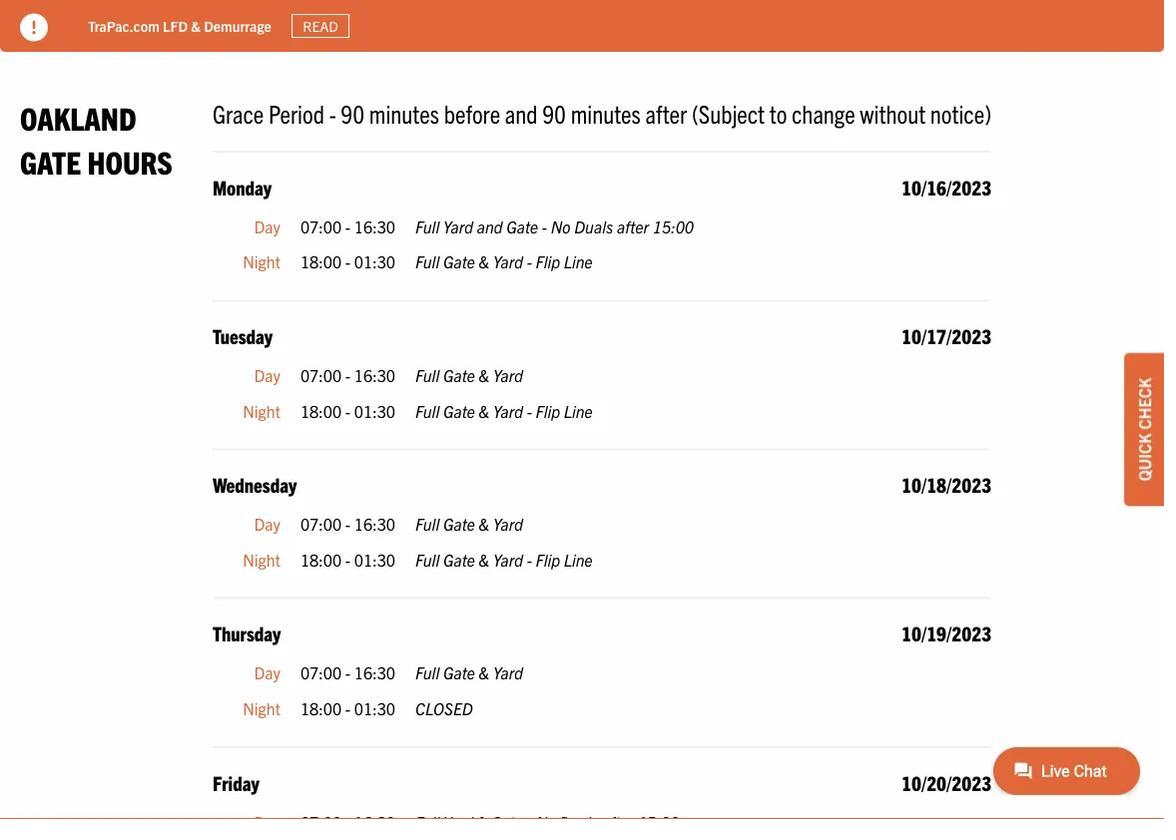 Task type: vqa. For each thing, say whether or not it's contained in the screenshot.
sgsin inside the "port rotation : krpus cnshg cnngb cnshk sgsin mypkg innsa inpav lkcmb thlch vnvut vnhph cnytn jptyo usopt uslax tpoak open receiving : 10/10/2023 07:00"
no



Task type: describe. For each thing, give the bounding box(es) containing it.
night for wednesday
[[243, 550, 281, 570]]

line for wednesday
[[564, 550, 593, 570]]

quick check link
[[1124, 353, 1164, 507]]

full gate & yard - flip line for wednesday
[[415, 550, 593, 570]]

10/19/2023
[[902, 621, 992, 646]]

16:30 for wednesday
[[354, 514, 396, 534]]

period
[[269, 97, 325, 129]]

0 vertical spatial after
[[646, 97, 687, 129]]

notice)
[[931, 97, 992, 129]]

3 full from the top
[[415, 365, 440, 385]]

friday
[[213, 770, 259, 795]]

4 full from the top
[[415, 401, 440, 421]]

10/17/2023
[[902, 323, 992, 348]]

day for tuesday
[[254, 365, 281, 385]]

no
[[551, 216, 571, 236]]

16:30 for thursday
[[354, 663, 396, 683]]

18:00 for thursday
[[300, 699, 342, 719]]

18:00 for tuesday
[[300, 401, 342, 421]]

hours
[[87, 141, 173, 180]]

line for monday
[[564, 252, 593, 272]]

lfd
[[163, 17, 188, 35]]

tuesday
[[213, 323, 273, 348]]

wednesday
[[213, 472, 297, 497]]

07:00 for tuesday
[[300, 365, 342, 385]]

01:30 for wednesday
[[354, 550, 396, 570]]

gate inside oakland gate hours
[[20, 141, 81, 180]]

oakland
[[20, 98, 136, 137]]

trapac.com
[[88, 17, 160, 35]]

line for tuesday
[[564, 401, 593, 421]]

solid image
[[20, 13, 48, 41]]

full gate & yard - flip line for monday
[[415, 252, 593, 272]]

trapac.com lfd & demurrage
[[88, 17, 271, 35]]

2 minutes from the left
[[571, 97, 641, 129]]

grace
[[213, 97, 264, 129]]

1 full from the top
[[415, 216, 440, 236]]

full gate & yard for thursday
[[415, 663, 523, 683]]

1 minutes from the left
[[369, 97, 439, 129]]

change
[[792, 97, 855, 129]]

to
[[770, 97, 787, 129]]

closed
[[415, 699, 473, 719]]

day for monday
[[254, 216, 281, 236]]

2 full from the top
[[415, 252, 440, 272]]

2 90 from the left
[[542, 97, 566, 129]]

full gate & yard - flip line for tuesday
[[415, 401, 593, 421]]

0 horizontal spatial and
[[477, 216, 503, 236]]

18:00 for wednesday
[[300, 550, 342, 570]]

10/20/2023
[[902, 770, 992, 795]]

duals
[[574, 216, 613, 236]]

18:00 - 01:30 for monday
[[300, 252, 396, 272]]

night for monday
[[243, 252, 281, 272]]

night for tuesday
[[243, 401, 281, 421]]

18:00 - 01:30 for tuesday
[[300, 401, 396, 421]]

night for thursday
[[243, 699, 281, 719]]



Task type: locate. For each thing, give the bounding box(es) containing it.
grace period - 90 minutes before and 90 minutes after (subject to change without notice)
[[213, 97, 992, 129]]

07:00 - 16:30 for monday
[[300, 216, 396, 236]]

yard
[[443, 216, 473, 236], [493, 252, 523, 272], [493, 365, 523, 385], [493, 401, 523, 421], [493, 514, 523, 534], [493, 550, 523, 570], [493, 663, 523, 683]]

3 07:00 from the top
[[300, 514, 342, 534]]

0 horizontal spatial 90
[[341, 97, 365, 129]]

without
[[860, 97, 926, 129]]

18:00 - 01:30 for thursday
[[300, 699, 396, 719]]

7 full from the top
[[415, 663, 440, 683]]

2 07:00 from the top
[[300, 365, 342, 385]]

90 right before
[[542, 97, 566, 129]]

day down monday
[[254, 216, 281, 236]]

3 01:30 from the top
[[354, 550, 396, 570]]

(subject
[[692, 97, 765, 129]]

1 horizontal spatial and
[[505, 97, 538, 129]]

07:00 for wednesday
[[300, 514, 342, 534]]

01:30 for monday
[[354, 252, 396, 272]]

1 full gate & yard - flip line from the top
[[415, 252, 593, 272]]

2 vertical spatial flip
[[536, 550, 560, 570]]

thursday
[[213, 621, 281, 646]]

2 vertical spatial line
[[564, 550, 593, 570]]

2 18:00 from the top
[[300, 401, 342, 421]]

2 07:00 - 16:30 from the top
[[300, 365, 396, 385]]

monday
[[213, 174, 272, 199]]

after right duals
[[617, 216, 649, 236]]

3 day from the top
[[254, 514, 281, 534]]

1 vertical spatial full gate & yard - flip line
[[415, 401, 593, 421]]

2 vertical spatial full gate & yard
[[415, 663, 523, 683]]

10/18/2023
[[902, 472, 992, 497]]

day down wednesday
[[254, 514, 281, 534]]

2 flip from the top
[[536, 401, 560, 421]]

full gate & yard for tuesday
[[415, 365, 523, 385]]

6 full from the top
[[415, 550, 440, 570]]

flip for monday
[[536, 252, 560, 272]]

1 18:00 from the top
[[300, 252, 342, 272]]

2 full gate & yard - flip line from the top
[[415, 401, 593, 421]]

4 01:30 from the top
[[354, 699, 396, 719]]

0 horizontal spatial minutes
[[369, 97, 439, 129]]

2 vertical spatial full gate & yard - flip line
[[415, 550, 593, 570]]

1 horizontal spatial 90
[[542, 97, 566, 129]]

1 07:00 from the top
[[300, 216, 342, 236]]

and
[[505, 97, 538, 129], [477, 216, 503, 236]]

after left (subject
[[646, 97, 687, 129]]

flip
[[536, 252, 560, 272], [536, 401, 560, 421], [536, 550, 560, 570]]

flip for wednesday
[[536, 550, 560, 570]]

minutes
[[369, 97, 439, 129], [571, 97, 641, 129]]

gate
[[20, 141, 81, 180], [506, 216, 538, 236], [443, 252, 475, 272], [443, 365, 475, 385], [443, 401, 475, 421], [443, 514, 475, 534], [443, 550, 475, 570], [443, 663, 475, 683]]

2 18:00 - 01:30 from the top
[[300, 401, 396, 421]]

day down tuesday
[[254, 365, 281, 385]]

1 horizontal spatial minutes
[[571, 97, 641, 129]]

2 line from the top
[[564, 401, 593, 421]]

1 day from the top
[[254, 216, 281, 236]]

3 full gate & yard - flip line from the top
[[415, 550, 593, 570]]

0 vertical spatial full gate & yard - flip line
[[415, 252, 593, 272]]

read link
[[291, 14, 350, 38]]

3 flip from the top
[[536, 550, 560, 570]]

07:00 for monday
[[300, 216, 342, 236]]

2 full gate & yard from the top
[[415, 514, 523, 534]]

quick check
[[1134, 378, 1154, 482]]

1 vertical spatial full gate & yard
[[415, 514, 523, 534]]

1 01:30 from the top
[[354, 252, 396, 272]]

07:00 - 16:30 for tuesday
[[300, 365, 396, 385]]

quick
[[1134, 434, 1154, 482]]

90
[[341, 97, 365, 129], [542, 97, 566, 129]]

4 day from the top
[[254, 663, 281, 683]]

before
[[444, 97, 501, 129]]

4 07:00 - 16:30 from the top
[[300, 663, 396, 683]]

1 vertical spatial after
[[617, 216, 649, 236]]

2 day from the top
[[254, 365, 281, 385]]

night
[[243, 252, 281, 272], [243, 401, 281, 421], [243, 550, 281, 570], [243, 699, 281, 719]]

1 90 from the left
[[341, 97, 365, 129]]

18:00
[[300, 252, 342, 272], [300, 401, 342, 421], [300, 550, 342, 570], [300, 699, 342, 719]]

3 line from the top
[[564, 550, 593, 570]]

&
[[191, 17, 201, 35], [479, 252, 490, 272], [479, 365, 490, 385], [479, 401, 490, 421], [479, 514, 490, 534], [479, 550, 490, 570], [479, 663, 490, 683]]

1 vertical spatial and
[[477, 216, 503, 236]]

0 vertical spatial flip
[[536, 252, 560, 272]]

1 16:30 from the top
[[354, 216, 396, 236]]

4 18:00 from the top
[[300, 699, 342, 719]]

flip for tuesday
[[536, 401, 560, 421]]

18:00 - 01:30
[[300, 252, 396, 272], [300, 401, 396, 421], [300, 550, 396, 570], [300, 699, 396, 719]]

line
[[564, 252, 593, 272], [564, 401, 593, 421], [564, 550, 593, 570]]

2 01:30 from the top
[[354, 401, 396, 421]]

1 vertical spatial flip
[[536, 401, 560, 421]]

full yard and gate - no duals after 15:00
[[415, 216, 694, 236]]

day down thursday
[[254, 663, 281, 683]]

night down thursday
[[243, 699, 281, 719]]

1 flip from the top
[[536, 252, 560, 272]]

3 18:00 - 01:30 from the top
[[300, 550, 396, 570]]

2 night from the top
[[243, 401, 281, 421]]

and right before
[[505, 97, 538, 129]]

2 16:30 from the top
[[354, 365, 396, 385]]

day for thursday
[[254, 663, 281, 683]]

4 18:00 - 01:30 from the top
[[300, 699, 396, 719]]

16:30 for monday
[[354, 216, 396, 236]]

01:30
[[354, 252, 396, 272], [354, 401, 396, 421], [354, 550, 396, 570], [354, 699, 396, 719]]

3 16:30 from the top
[[354, 514, 396, 534]]

1 line from the top
[[564, 252, 593, 272]]

4 16:30 from the top
[[354, 663, 396, 683]]

and left no
[[477, 216, 503, 236]]

10/16/2023
[[902, 174, 992, 199]]

4 night from the top
[[243, 699, 281, 719]]

0 vertical spatial and
[[505, 97, 538, 129]]

full
[[415, 216, 440, 236], [415, 252, 440, 272], [415, 365, 440, 385], [415, 401, 440, 421], [415, 514, 440, 534], [415, 550, 440, 570], [415, 663, 440, 683]]

15:00
[[653, 216, 694, 236]]

check
[[1134, 378, 1154, 430]]

oakland gate hours
[[20, 98, 173, 180]]

day
[[254, 216, 281, 236], [254, 365, 281, 385], [254, 514, 281, 534], [254, 663, 281, 683]]

01:30 for thursday
[[354, 699, 396, 719]]

07:00 - 16:30 for wednesday
[[300, 514, 396, 534]]

3 full gate & yard from the top
[[415, 663, 523, 683]]

full gate & yard for wednesday
[[415, 514, 523, 534]]

night up wednesday
[[243, 401, 281, 421]]

16:30
[[354, 216, 396, 236], [354, 365, 396, 385], [354, 514, 396, 534], [354, 663, 396, 683]]

1 full gate & yard from the top
[[415, 365, 523, 385]]

night up tuesday
[[243, 252, 281, 272]]

after
[[646, 97, 687, 129], [617, 216, 649, 236]]

0 vertical spatial line
[[564, 252, 593, 272]]

01:30 for tuesday
[[354, 401, 396, 421]]

3 night from the top
[[243, 550, 281, 570]]

18:00 - 01:30 for wednesday
[[300, 550, 396, 570]]

day for wednesday
[[254, 514, 281, 534]]

18:00 for monday
[[300, 252, 342, 272]]

1 18:00 - 01:30 from the top
[[300, 252, 396, 272]]

90 right period
[[341, 97, 365, 129]]

read
[[303, 17, 338, 35]]

demurrage
[[204, 17, 271, 35]]

07:00
[[300, 216, 342, 236], [300, 365, 342, 385], [300, 514, 342, 534], [300, 663, 342, 683]]

4 07:00 from the top
[[300, 663, 342, 683]]

07:00 for thursday
[[300, 663, 342, 683]]

1 vertical spatial line
[[564, 401, 593, 421]]

1 night from the top
[[243, 252, 281, 272]]

3 07:00 - 16:30 from the top
[[300, 514, 396, 534]]

0 vertical spatial full gate & yard
[[415, 365, 523, 385]]

5 full from the top
[[415, 514, 440, 534]]

16:30 for tuesday
[[354, 365, 396, 385]]

1 07:00 - 16:30 from the top
[[300, 216, 396, 236]]

07:00 - 16:30 for thursday
[[300, 663, 396, 683]]

-
[[329, 97, 336, 129], [345, 216, 351, 236], [542, 216, 547, 236], [345, 252, 351, 272], [527, 252, 532, 272], [345, 365, 351, 385], [345, 401, 351, 421], [527, 401, 532, 421], [345, 514, 351, 534], [345, 550, 351, 570], [527, 550, 532, 570], [345, 663, 351, 683], [345, 699, 351, 719]]

3 18:00 from the top
[[300, 550, 342, 570]]

night down wednesday
[[243, 550, 281, 570]]

full gate & yard - flip line
[[415, 252, 593, 272], [415, 401, 593, 421], [415, 550, 593, 570]]

full gate & yard
[[415, 365, 523, 385], [415, 514, 523, 534], [415, 663, 523, 683]]

07:00 - 16:30
[[300, 216, 396, 236], [300, 365, 396, 385], [300, 514, 396, 534], [300, 663, 396, 683]]



